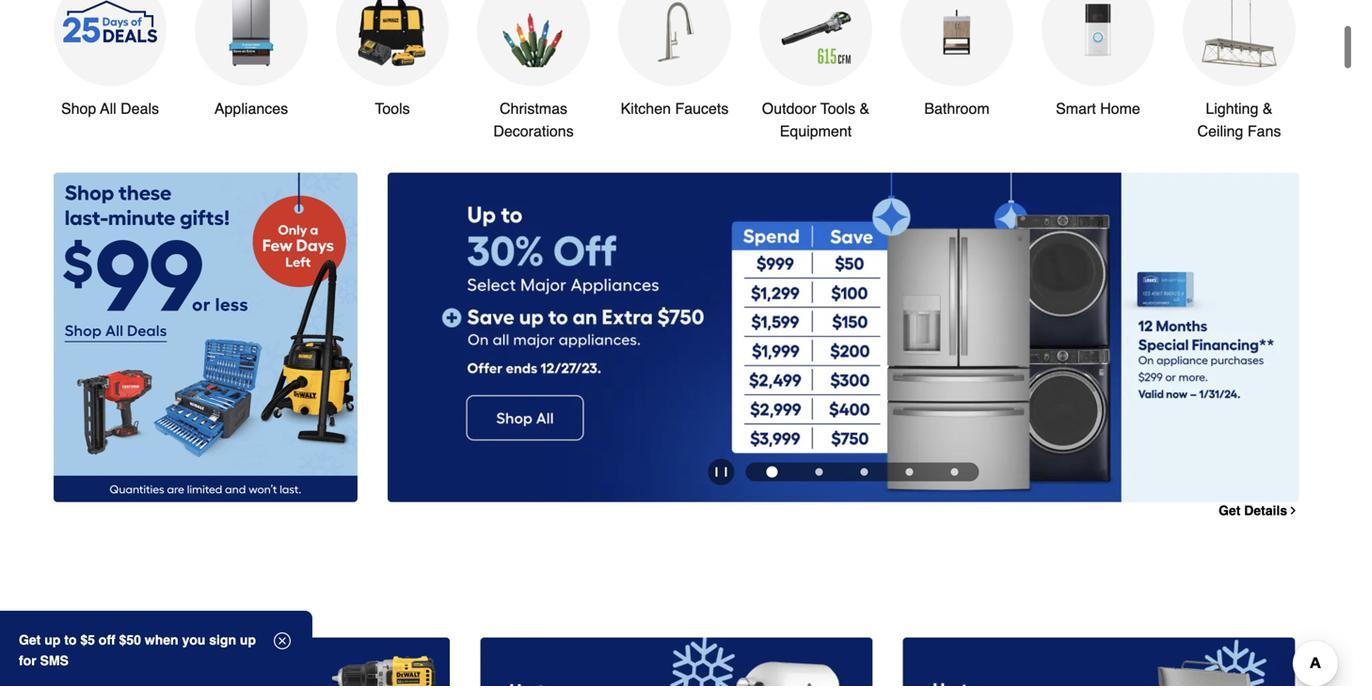 Task type: vqa. For each thing, say whether or not it's contained in the screenshot.
the Stainless to the left
no



Task type: describe. For each thing, give the bounding box(es) containing it.
ceiling
[[1198, 122, 1244, 140]]

lighting & ceiling fans link
[[1184, 0, 1297, 143]]

chevron right image
[[1288, 505, 1300, 517]]

home
[[1101, 100, 1141, 117]]

decorations
[[494, 122, 574, 140]]

kitchen
[[621, 100, 671, 117]]

scroll to item #3 element
[[842, 468, 887, 476]]

scroll to item #4 element
[[887, 468, 933, 476]]

equipment
[[780, 122, 852, 140]]

scroll to item #1 element
[[748, 466, 797, 478]]

details
[[1245, 503, 1288, 518]]

shop all deals link
[[54, 0, 167, 120]]

$50
[[119, 633, 141, 648]]

shop these last-minute gifts. $99 or less. quantities are limited and won't last. image
[[54, 173, 358, 502]]

outdoor tools & equipment link
[[760, 0, 873, 143]]

smart
[[1057, 100, 1097, 117]]

up to 30 percent off select major appliances. plus, save up to an extra $750 on major appliances. image
[[388, 173, 1300, 502]]

get for get details
[[1219, 503, 1241, 518]]

when
[[145, 633, 179, 648]]

$5
[[80, 633, 95, 648]]

lighting
[[1207, 100, 1259, 117]]

lighting & ceiling fans image
[[1202, 0, 1278, 67]]

fans
[[1248, 122, 1282, 140]]

shop all deals image
[[54, 0, 167, 86]]

kitchen faucets
[[621, 100, 729, 117]]

get for get up to $5 off $50 when you sign up for sms
[[19, 633, 41, 648]]

lighting & ceiling fans
[[1198, 100, 1282, 140]]

shop all deals
[[61, 100, 159, 117]]

christmas decorations link
[[477, 0, 590, 143]]

outdoor tools & equipment image
[[779, 0, 854, 67]]

kitchen faucets link
[[619, 0, 732, 120]]

for
[[19, 653, 36, 669]]

scroll to item #2 element
[[797, 468, 842, 476]]

& inside outdoor tools & equipment
[[860, 100, 870, 117]]

tools inside outdoor tools & equipment
[[821, 100, 856, 117]]



Task type: locate. For each thing, give the bounding box(es) containing it.
get left details
[[1219, 503, 1241, 518]]

1 & from the left
[[860, 100, 870, 117]]

christmas decorations image
[[496, 0, 572, 67]]

get details link
[[1219, 503, 1300, 518]]

tools link
[[336, 0, 449, 120]]

you
[[182, 633, 206, 648]]

christmas decorations
[[494, 100, 574, 140]]

1 tools from the left
[[375, 100, 410, 117]]

tools down tools image
[[375, 100, 410, 117]]

bathroom link
[[901, 0, 1014, 120]]

scroll to item #5 element
[[933, 468, 978, 476]]

up to 30 percent off select grills and accessories. image
[[904, 638, 1297, 686]]

get up to $5 off $50 when you sign up for sms
[[19, 633, 256, 669]]

0 vertical spatial get
[[1219, 503, 1241, 518]]

smart home
[[1057, 100, 1141, 117]]

0 horizontal spatial get
[[19, 633, 41, 648]]

2 tools from the left
[[821, 100, 856, 117]]

off
[[99, 633, 115, 648]]

get inside get up to $5 off $50 when you sign up for sms
[[19, 633, 41, 648]]

all
[[100, 100, 116, 117]]

christmas
[[500, 100, 568, 117]]

2 up from the left
[[240, 633, 256, 648]]

appliances link
[[195, 0, 308, 120]]

bathroom image
[[920, 0, 995, 67]]

up right sign
[[240, 633, 256, 648]]

tools image
[[355, 0, 430, 67]]

bathroom
[[925, 100, 990, 117]]

1 horizontal spatial get
[[1219, 503, 1241, 518]]

sign
[[209, 633, 236, 648]]

get details
[[1219, 503, 1288, 518]]

tools
[[375, 100, 410, 117], [821, 100, 856, 117]]

faucets
[[676, 100, 729, 117]]

appliances
[[215, 100, 288, 117]]

1 horizontal spatial tools
[[821, 100, 856, 117]]

smart home link
[[1042, 0, 1155, 120]]

up to 35 percent off select small appliances. image
[[481, 638, 873, 686]]

& inside lighting & ceiling fans
[[1264, 100, 1274, 117]]

appliances image
[[214, 0, 289, 67]]

get up for
[[19, 633, 41, 648]]

1 up from the left
[[44, 633, 61, 648]]

up
[[44, 633, 61, 648], [240, 633, 256, 648]]

outdoor tools & equipment
[[762, 100, 870, 140]]

outdoor
[[762, 100, 817, 117]]

1 vertical spatial get
[[19, 633, 41, 648]]

get up to 2 free select tools or batteries when you buy 1 with select purchases. image
[[57, 638, 450, 686]]

0 horizontal spatial up
[[44, 633, 61, 648]]

get
[[1219, 503, 1241, 518], [19, 633, 41, 648]]

0 horizontal spatial tools
[[375, 100, 410, 117]]

0 horizontal spatial &
[[860, 100, 870, 117]]

& up fans
[[1264, 100, 1274, 117]]

kitchen faucets image
[[637, 0, 713, 67]]

sms
[[40, 653, 69, 669]]

tools up equipment
[[821, 100, 856, 117]]

shop
[[61, 100, 96, 117]]

deals
[[121, 100, 159, 117]]

&
[[860, 100, 870, 117], [1264, 100, 1274, 117]]

1 horizontal spatial &
[[1264, 100, 1274, 117]]

1 horizontal spatial up
[[240, 633, 256, 648]]

& right outdoor
[[860, 100, 870, 117]]

up left the to
[[44, 633, 61, 648]]

2 & from the left
[[1264, 100, 1274, 117]]

arrow right image
[[1265, 337, 1284, 356]]

to
[[64, 633, 77, 648]]



